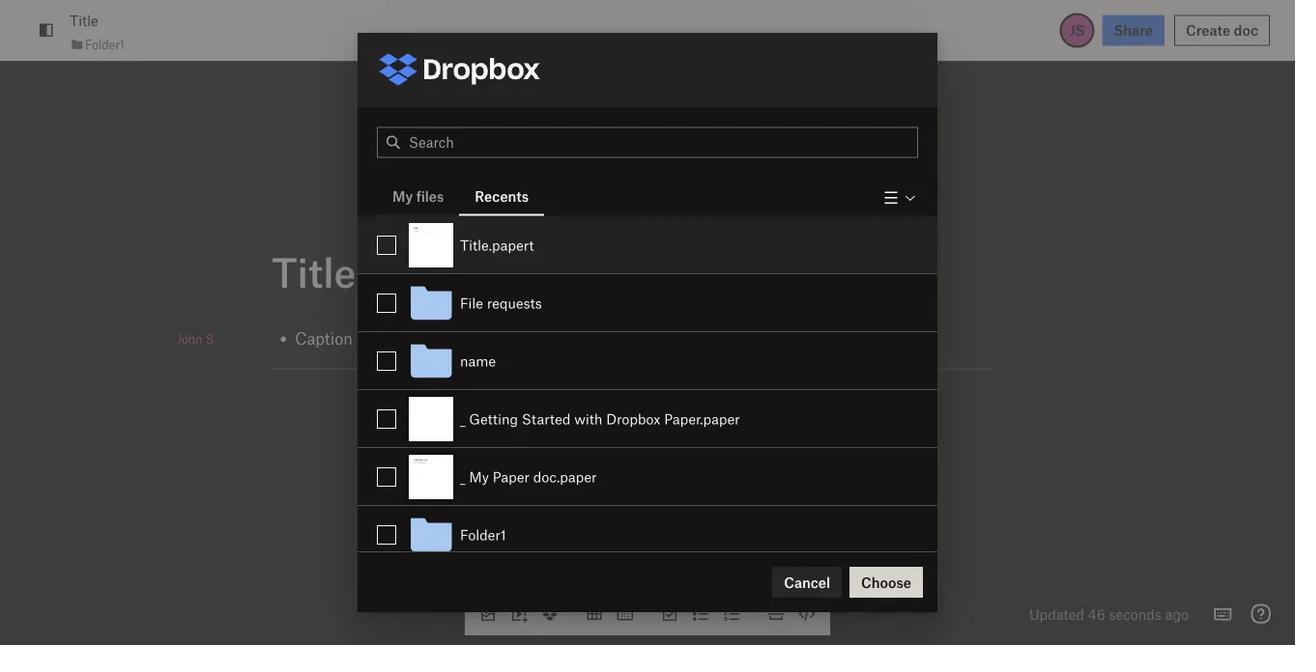 Task type: describe. For each thing, give the bounding box(es) containing it.
paper.paper
[[664, 410, 740, 427]]

46
[[1088, 606, 1105, 623]]

dropbox
[[606, 410, 661, 427]]

create doc
[[1186, 22, 1259, 39]]

updated
[[1029, 606, 1085, 623]]

cancel button
[[773, 567, 842, 598]]

folder1 button
[[402, 506, 938, 564]]

name button
[[402, 332, 938, 390]]

recents
[[475, 188, 529, 205]]

updated 46 seconds ago
[[1029, 606, 1189, 623]]

getting
[[469, 410, 518, 427]]

my inside _ my paper doc.paper button
[[469, 468, 489, 485]]

folder1 for folder1 "button"
[[460, 526, 506, 543]]

Search text field
[[409, 128, 917, 157]]

share button
[[1102, 15, 1165, 46]]

create
[[1186, 22, 1231, 39]]

js button
[[1060, 13, 1095, 48]]

name
[[460, 352, 496, 369]]

file
[[460, 294, 483, 311]]

folder1 for folder1 link
[[85, 37, 125, 52]]

with
[[574, 410, 603, 427]]

my files tab
[[377, 177, 460, 215]]

share
[[1114, 22, 1153, 39]]

_ getting started with dropbox paper.paper
[[460, 410, 740, 427]]

js
[[1070, 22, 1085, 39]]

doc.paper
[[533, 468, 597, 485]]

started
[[522, 410, 571, 427]]

_ for _ getting started with dropbox paper.paper
[[460, 410, 465, 427]]

_ my paper doc.paper
[[460, 468, 597, 485]]



Task type: vqa. For each thing, say whether or not it's contained in the screenshot.
bottommost the dropbox
no



Task type: locate. For each thing, give the bounding box(es) containing it.
_ for _ my paper doc.paper
[[460, 468, 465, 485]]

file requests button
[[402, 274, 938, 332]]

doc
[[1234, 22, 1259, 39]]

0 vertical spatial title
[[70, 12, 98, 29]]

0 vertical spatial _
[[460, 410, 465, 427]]

folder1 down paper
[[460, 526, 506, 543]]

0 horizontal spatial title
[[70, 12, 98, 29]]

requests
[[487, 294, 542, 311]]

files
[[416, 188, 444, 205]]

create doc button
[[1174, 15, 1270, 46]]

1 _ from the top
[[460, 410, 465, 427]]

1 horizontal spatial title
[[272, 247, 356, 296]]

_
[[460, 410, 465, 427], [460, 468, 465, 485]]

2 _ from the top
[[460, 468, 465, 485]]

0 vertical spatial folder1
[[85, 37, 125, 52]]

0 horizontal spatial folder1
[[85, 37, 125, 52]]

my files
[[392, 188, 444, 205]]

1 horizontal spatial folder1
[[460, 526, 506, 543]]

row group containing title.papert
[[358, 215, 938, 564]]

folder1 down title link
[[85, 37, 125, 52]]

my left paper
[[469, 468, 489, 485]]

row group
[[358, 215, 938, 564]]

my left the files
[[392, 188, 413, 205]]

paper
[[493, 468, 530, 485]]

1 horizontal spatial my
[[469, 468, 489, 485]]

tab list
[[377, 177, 544, 216]]

title up caption
[[272, 247, 356, 296]]

tab list containing my files
[[377, 177, 544, 216]]

seconds
[[1109, 606, 1162, 623]]

ago
[[1165, 606, 1189, 623]]

_ inside "button"
[[460, 410, 465, 427]]

folder1 inside "button"
[[460, 526, 506, 543]]

1 vertical spatial folder1
[[460, 526, 506, 543]]

folder1 link
[[70, 35, 125, 54]]

recents tab
[[460, 177, 544, 215]]

_ left paper
[[460, 468, 465, 485]]

1 vertical spatial my
[[469, 468, 489, 485]]

my inside my files tab
[[392, 188, 413, 205]]

_ my paper doc.paper button
[[402, 448, 938, 506]]

0 vertical spatial my
[[392, 188, 413, 205]]

cancel
[[784, 574, 830, 591]]

1 vertical spatial title
[[272, 247, 356, 296]]

title up folder1 link
[[70, 12, 98, 29]]

title.papert button
[[402, 216, 938, 274]]

caption
[[295, 328, 353, 348]]

0 horizontal spatial my
[[392, 188, 413, 205]]

_ left getting
[[460, 410, 465, 427]]

folder1
[[85, 37, 125, 52], [460, 526, 506, 543]]

_ inside button
[[460, 468, 465, 485]]

1 vertical spatial _
[[460, 468, 465, 485]]

_ getting started with dropbox paper.paper button
[[402, 390, 938, 448]]

title link
[[70, 10, 98, 32]]

title
[[70, 12, 98, 29], [272, 247, 356, 296]]

my
[[392, 188, 413, 205], [469, 468, 489, 485]]

title.papert
[[460, 236, 534, 253]]

file requests
[[460, 294, 542, 311]]



